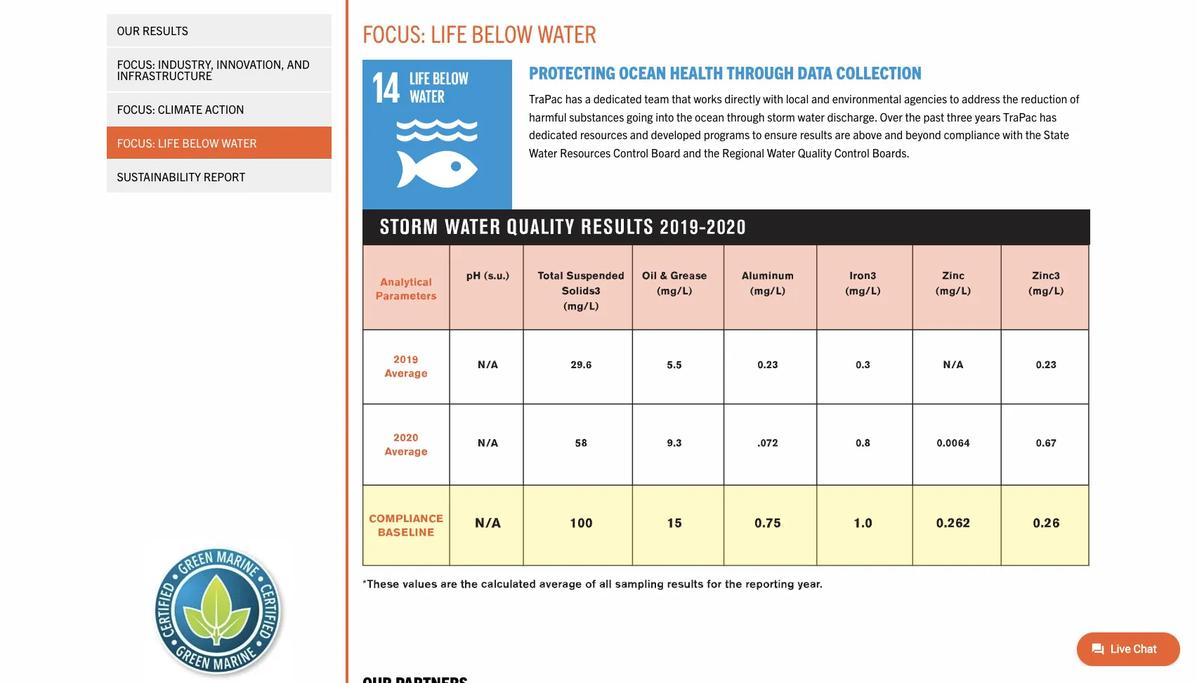Task type: describe. For each thing, give the bounding box(es) containing it.
three
[[947, 109, 973, 123]]

agencies
[[905, 91, 948, 105]]

quality
[[798, 145, 832, 159]]

going
[[627, 109, 653, 123]]

results
[[800, 127, 833, 141]]

compliance
[[944, 127, 1001, 141]]

protecting
[[529, 60, 616, 83]]

ocean
[[619, 60, 667, 83]]

health
[[670, 60, 724, 83]]

focus: climate action
[[117, 102, 245, 116]]

into
[[656, 109, 674, 123]]

the down that
[[677, 109, 693, 123]]

the up beyond
[[906, 109, 921, 123]]

1 vertical spatial to
[[753, 127, 762, 141]]

directly
[[725, 91, 761, 105]]

1 water from the left
[[529, 145, 558, 159]]

through
[[727, 109, 765, 123]]

infrastructure
[[117, 68, 212, 82]]

protecting ocean health through data collection
[[529, 60, 922, 83]]

1 vertical spatial with
[[1003, 127, 1023, 141]]

collection
[[837, 60, 922, 83]]

team
[[645, 91, 669, 105]]

resources
[[580, 127, 628, 141]]

0 vertical spatial has
[[566, 91, 583, 105]]

state
[[1044, 127, 1070, 141]]

1 control from the left
[[614, 145, 649, 159]]

action
[[205, 102, 245, 116]]

that
[[672, 91, 691, 105]]

focus: industry, innovation, and infrastructure
[[117, 57, 310, 82]]

substances
[[569, 109, 624, 123]]

0 horizontal spatial trapac
[[529, 91, 563, 105]]

developed
[[651, 127, 701, 141]]

life inside 'focus: life below water' link
[[158, 136, 180, 150]]

climate
[[158, 102, 203, 116]]

beyond
[[906, 127, 942, 141]]

through
[[727, 60, 794, 83]]

0 vertical spatial focus: life below water
[[363, 17, 597, 48]]

results
[[143, 23, 189, 37]]

programs
[[704, 127, 750, 141]]

years
[[975, 109, 1001, 123]]

0 horizontal spatial with
[[763, 91, 784, 105]]

1 horizontal spatial below
[[472, 17, 533, 48]]

past
[[924, 109, 945, 123]]

focus: for focus: industry, innovation, and infrastructure link
[[117, 57, 156, 71]]

ocean
[[695, 109, 725, 123]]

0 vertical spatial life
[[431, 17, 467, 48]]

focus: for 'focus: life below water' link
[[117, 136, 156, 150]]



Task type: locate. For each thing, give the bounding box(es) containing it.
focus: climate action link
[[107, 93, 332, 125]]

dedicated up substances
[[594, 91, 642, 105]]

and up water
[[812, 91, 830, 105]]

water up protecting
[[538, 17, 597, 48]]

focus: inside focus: industry, innovation, and infrastructure
[[117, 57, 156, 71]]

works
[[694, 91, 722, 105]]

water down "ensure" on the right
[[767, 145, 796, 159]]

1 horizontal spatial trapac
[[1004, 109, 1037, 123]]

has
[[566, 91, 583, 105], [1040, 109, 1057, 123]]

to
[[950, 91, 960, 105], [753, 127, 762, 141]]

1 horizontal spatial dedicated
[[594, 91, 642, 105]]

discharge.
[[828, 109, 878, 123]]

below
[[472, 17, 533, 48], [183, 136, 219, 150]]

0 vertical spatial water
[[538, 17, 597, 48]]

regional
[[723, 145, 765, 159]]

2 water from the left
[[767, 145, 796, 159]]

and down the going
[[630, 127, 649, 141]]

sustainability
[[117, 169, 201, 183]]

1 vertical spatial below
[[183, 136, 219, 150]]

dedicated down harmful
[[529, 127, 578, 141]]

1 horizontal spatial water
[[538, 17, 597, 48]]

0 horizontal spatial focus: life below water
[[117, 136, 257, 150]]

0 horizontal spatial dedicated
[[529, 127, 578, 141]]

to up three
[[950, 91, 960, 105]]

water
[[538, 17, 597, 48], [222, 136, 257, 150]]

over
[[880, 109, 903, 123]]

water
[[798, 109, 825, 123]]

0 vertical spatial below
[[472, 17, 533, 48]]

1 vertical spatial has
[[1040, 109, 1057, 123]]

0 horizontal spatial below
[[183, 136, 219, 150]]

focus: life below water link
[[107, 127, 332, 159]]

address
[[962, 91, 1001, 105]]

trapac up harmful
[[529, 91, 563, 105]]

1 horizontal spatial focus: life below water
[[363, 17, 597, 48]]

and
[[812, 91, 830, 105], [630, 127, 649, 141], [885, 127, 903, 141], [683, 145, 702, 159]]

trapac has a dedicated team that works directly with local and environmental agencies to address the reduction of harmful substances going into the ocean through storm water discharge. over the past three years trapac has dedicated resources and developed programs to ensure results are above and beyond compliance with the state water resources control board and the regional water quality control boards.
[[529, 91, 1080, 159]]

water down harmful
[[529, 145, 558, 159]]

local
[[786, 91, 809, 105]]

1 vertical spatial dedicated
[[529, 127, 578, 141]]

our results
[[117, 23, 189, 37]]

life
[[431, 17, 467, 48], [158, 136, 180, 150]]

the
[[1003, 91, 1019, 105], [677, 109, 693, 123], [906, 109, 921, 123], [1026, 127, 1042, 141], [704, 145, 720, 159]]

report
[[204, 169, 246, 183]]

control down are
[[835, 145, 870, 159]]

0 horizontal spatial control
[[614, 145, 649, 159]]

resources
[[560, 145, 611, 159]]

1 vertical spatial focus: life below water
[[117, 136, 257, 150]]

1 horizontal spatial life
[[431, 17, 467, 48]]

0 horizontal spatial has
[[566, 91, 583, 105]]

to down through
[[753, 127, 762, 141]]

reduction
[[1021, 91, 1068, 105]]

trapac down reduction
[[1004, 109, 1037, 123]]

water inside 'focus: life below water' link
[[222, 136, 257, 150]]

water down action
[[222, 136, 257, 150]]

sustainability report link
[[107, 160, 332, 193]]

1 horizontal spatial control
[[835, 145, 870, 159]]

and down developed
[[683, 145, 702, 159]]

with
[[763, 91, 784, 105], [1003, 127, 1023, 141]]

and down over
[[885, 127, 903, 141]]

and
[[287, 57, 310, 71]]

our results link
[[107, 14, 332, 46]]

with up storm
[[763, 91, 784, 105]]

harmful
[[529, 109, 567, 123]]

0 horizontal spatial to
[[753, 127, 762, 141]]

environmental
[[833, 91, 902, 105]]

has left a in the left top of the page
[[566, 91, 583, 105]]

0 vertical spatial with
[[763, 91, 784, 105]]

1 horizontal spatial water
[[767, 145, 796, 159]]

0 horizontal spatial water
[[529, 145, 558, 159]]

are
[[835, 127, 851, 141]]

0 horizontal spatial life
[[158, 136, 180, 150]]

1 horizontal spatial has
[[1040, 109, 1057, 123]]

storm
[[768, 109, 796, 123]]

above
[[853, 127, 882, 141]]

sustainability report
[[117, 169, 246, 183]]

the down programs at the right of page
[[704, 145, 720, 159]]

1 vertical spatial life
[[158, 136, 180, 150]]

of
[[1070, 91, 1080, 105]]

trapac
[[529, 91, 563, 105], [1004, 109, 1037, 123]]

1 vertical spatial trapac
[[1004, 109, 1037, 123]]

industry,
[[158, 57, 214, 71]]

innovation,
[[217, 57, 285, 71]]

our
[[117, 23, 140, 37]]

the right address
[[1003, 91, 1019, 105]]

0 horizontal spatial water
[[222, 136, 257, 150]]

data
[[798, 60, 833, 83]]

focus:
[[363, 17, 426, 48], [117, 57, 156, 71], [117, 102, 156, 116], [117, 136, 156, 150]]

the left state
[[1026, 127, 1042, 141]]

a
[[585, 91, 591, 105]]

2 control from the left
[[835, 145, 870, 159]]

has down reduction
[[1040, 109, 1057, 123]]

control
[[614, 145, 649, 159], [835, 145, 870, 159]]

0 vertical spatial trapac
[[529, 91, 563, 105]]

control down the resources
[[614, 145, 649, 159]]

focus: industry, innovation, and infrastructure link
[[107, 48, 332, 91]]

with right compliance
[[1003, 127, 1023, 141]]

1 horizontal spatial with
[[1003, 127, 1023, 141]]

ensure
[[765, 127, 798, 141]]

board
[[651, 145, 681, 159]]

focus: for focus: climate action link
[[117, 102, 156, 116]]

focus: life below water
[[363, 17, 597, 48], [117, 136, 257, 150]]

0 vertical spatial to
[[950, 91, 960, 105]]

boards.
[[873, 145, 910, 159]]

0 vertical spatial dedicated
[[594, 91, 642, 105]]

dedicated
[[594, 91, 642, 105], [529, 127, 578, 141]]

1 horizontal spatial to
[[950, 91, 960, 105]]

water
[[529, 145, 558, 159], [767, 145, 796, 159]]

1 vertical spatial water
[[222, 136, 257, 150]]



Task type: vqa. For each thing, say whether or not it's contained in the screenshot.
per in "66% Less GHG Vessel Emissions per TEU for vessels at berth due to use of shore power and capture and control system"
no



